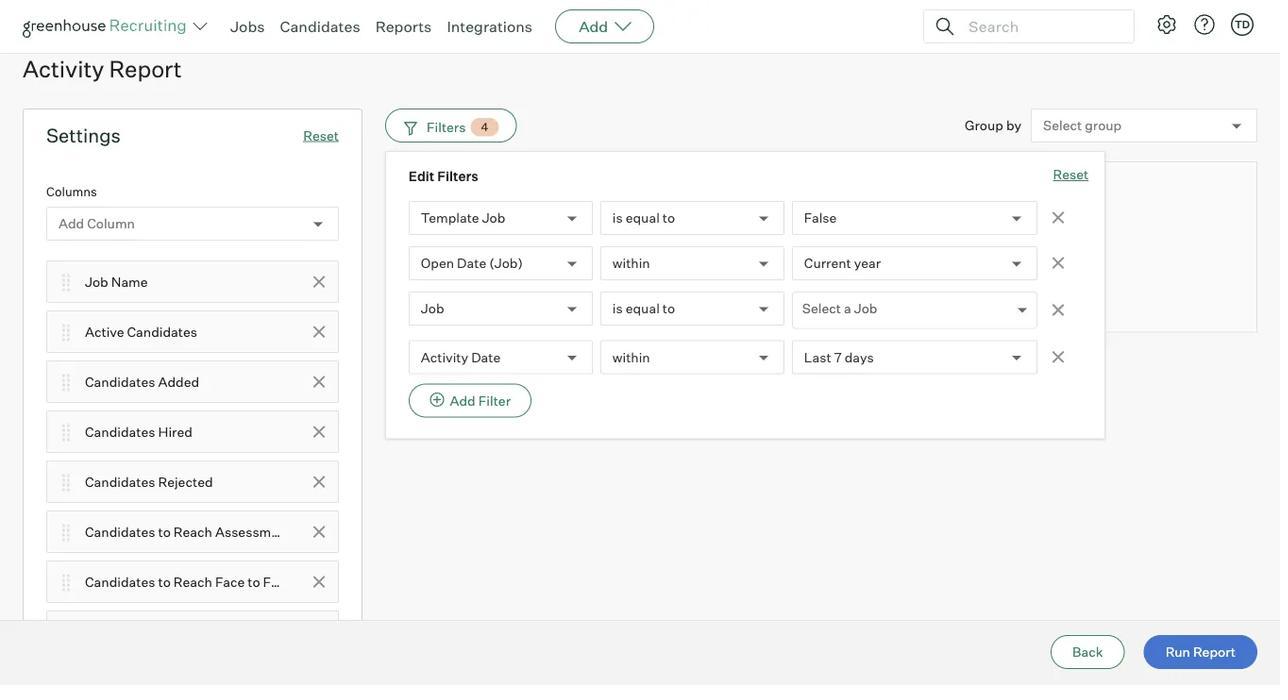 Task type: locate. For each thing, give the bounding box(es) containing it.
within
[[613, 255, 650, 272], [613, 349, 650, 366]]

is
[[613, 210, 623, 227], [613, 301, 623, 317]]

filters right the filter icon on the left top of the page
[[427, 119, 466, 135]]

(job)
[[489, 255, 523, 272]]

0 vertical spatial is
[[613, 210, 623, 227]]

days
[[845, 349, 874, 366]]

1 is equal to from the top
[[613, 210, 675, 227]]

1 horizontal spatial reset
[[1053, 166, 1089, 183]]

filters
[[427, 119, 466, 135], [437, 168, 479, 185]]

integrations
[[447, 17, 533, 36]]

1 horizontal spatial report
[[1193, 644, 1236, 660]]

equal down matching
[[626, 301, 660, 317]]

reset link down select group
[[1053, 165, 1089, 186]]

false
[[804, 210, 837, 227]]

date
[[457, 255, 486, 272], [471, 349, 501, 366]]

reach down the rejected
[[174, 524, 212, 540]]

candidates hired
[[85, 424, 192, 440]]

1 horizontal spatial face
[[263, 574, 293, 590]]

last
[[804, 349, 831, 366]]

reset link left the filter icon on the left top of the page
[[303, 127, 339, 144]]

1 is from the top
[[613, 210, 623, 227]]

1 reach from the top
[[174, 524, 212, 540]]

is equal to up matching
[[613, 210, 675, 227]]

last 7 days
[[804, 349, 874, 366]]

select group
[[1043, 117, 1122, 134]]

select
[[1043, 117, 1082, 134], [802, 300, 841, 317]]

1 vertical spatial filters
[[437, 168, 479, 185]]

select left a
[[802, 300, 841, 317]]

open
[[421, 255, 454, 272]]

1 vertical spatial add
[[59, 216, 84, 232]]

template
[[421, 210, 479, 227]]

is up matching
[[613, 210, 623, 227]]

reset link
[[303, 127, 339, 144], [1053, 165, 1089, 186]]

equal
[[626, 210, 660, 227], [626, 301, 660, 317]]

0 vertical spatial report
[[109, 55, 182, 83]]

0 vertical spatial equal
[[626, 210, 660, 227]]

jobs
[[230, 17, 265, 36]]

activity
[[23, 55, 104, 83], [421, 349, 468, 366]]

0 vertical spatial date
[[457, 255, 486, 272]]

candidates for candidates to reach face to face milestone
[[85, 574, 155, 590]]

by
[[1006, 117, 1022, 134]]

2 within from the top
[[613, 349, 650, 366]]

year
[[854, 255, 881, 272]]

filters right edit
[[437, 168, 479, 185]]

0 horizontal spatial activity
[[23, 55, 104, 83]]

0 horizontal spatial add
[[59, 216, 84, 232]]

a
[[844, 300, 851, 317]]

filter
[[478, 392, 511, 409]]

is for template job
[[613, 210, 623, 227]]

date right open on the left top of the page
[[457, 255, 486, 272]]

reset link for edit filters
[[1053, 165, 1089, 186]]

name
[[111, 273, 148, 290]]

filter image
[[401, 119, 417, 135]]

0 vertical spatial filters
[[427, 119, 466, 135]]

2 equal from the top
[[626, 301, 660, 317]]

1 horizontal spatial activity
[[421, 349, 468, 366]]

is equal to down matching
[[613, 301, 675, 317]]

0 horizontal spatial select
[[802, 300, 841, 317]]

1 horizontal spatial add
[[450, 392, 476, 409]]

2 is from the top
[[613, 301, 623, 317]]

job right template
[[482, 210, 505, 227]]

0 vertical spatial select
[[1043, 117, 1082, 134]]

report
[[109, 55, 182, 83], [1193, 644, 1236, 660]]

0 vertical spatial reset link
[[303, 127, 339, 144]]

to down assessment
[[248, 574, 260, 590]]

4
[[481, 120, 488, 134]]

reports link
[[375, 17, 432, 36]]

add inside popup button
[[579, 17, 608, 36]]

2 face from the left
[[263, 574, 293, 590]]

td
[[1235, 18, 1250, 31]]

jobs link
[[230, 17, 265, 36]]

0 horizontal spatial reset link
[[303, 127, 339, 144]]

1 vertical spatial report
[[1193, 644, 1236, 660]]

date for activity
[[471, 349, 501, 366]]

add
[[579, 17, 608, 36], [59, 216, 84, 232], [450, 392, 476, 409]]

face down assessment
[[263, 574, 293, 590]]

report inside run report button
[[1193, 644, 1236, 660]]

add button
[[555, 9, 654, 43]]

1 vertical spatial reach
[[174, 574, 212, 590]]

0 vertical spatial reset
[[303, 127, 339, 144]]

is equal to
[[613, 210, 675, 227], [613, 301, 675, 317]]

is down matching
[[613, 301, 623, 317]]

1 horizontal spatial select
[[1043, 117, 1082, 134]]

job right a
[[854, 300, 878, 317]]

greenhouse recruiting image
[[23, 15, 193, 38]]

is for job
[[613, 301, 623, 317]]

1 vertical spatial date
[[471, 349, 501, 366]]

records
[[682, 238, 736, 257]]

milestone
[[294, 524, 355, 540], [295, 574, 356, 590]]

added
[[158, 374, 199, 390]]

activity date
[[421, 349, 501, 366]]

1 within from the top
[[613, 255, 650, 272]]

2 is equal to from the top
[[613, 301, 675, 317]]

reach
[[174, 524, 212, 540], [174, 574, 212, 590]]

no matching records found. adjust your filters to see more results. row group
[[385, 162, 1258, 333]]

1 equal from the top
[[626, 210, 660, 227]]

activity for activity date
[[421, 349, 468, 366]]

1 vertical spatial within
[[613, 349, 650, 366]]

1 vertical spatial reset
[[1053, 166, 1089, 183]]

equal up matching
[[626, 210, 660, 227]]

0 vertical spatial reach
[[174, 524, 212, 540]]

1 horizontal spatial reset link
[[1053, 165, 1089, 186]]

current
[[804, 255, 851, 272]]

0 horizontal spatial face
[[215, 574, 245, 590]]

to left see
[[916, 238, 930, 257]]

your
[[838, 238, 869, 257]]

job
[[482, 210, 505, 227], [85, 273, 108, 290], [854, 300, 878, 317], [421, 301, 444, 317]]

candidates to reach assessment milestone
[[85, 524, 355, 540]]

group
[[1085, 117, 1122, 134]]

0 horizontal spatial reset
[[303, 127, 339, 144]]

1 vertical spatial activity
[[421, 349, 468, 366]]

1 vertical spatial equal
[[626, 301, 660, 317]]

active
[[85, 324, 124, 340]]

to down candidates to reach assessment milestone
[[158, 574, 171, 590]]

reset
[[303, 127, 339, 144], [1053, 166, 1089, 183]]

edit filters
[[409, 168, 479, 185]]

0 vertical spatial is equal to
[[613, 210, 675, 227]]

candidates
[[280, 17, 360, 36], [127, 324, 197, 340], [85, 374, 155, 390], [85, 424, 155, 440], [85, 474, 155, 490], [85, 524, 155, 540], [85, 574, 155, 590]]

1 vertical spatial is equal to
[[613, 301, 675, 317]]

0 vertical spatial activity
[[23, 55, 104, 83]]

column
[[87, 216, 135, 232]]

reach down candidates to reach assessment milestone
[[174, 574, 212, 590]]

to up matching
[[663, 210, 675, 227]]

activity up add filter button
[[421, 349, 468, 366]]

0 vertical spatial within
[[613, 255, 650, 272]]

reset left the filter icon on the left top of the page
[[303, 127, 339, 144]]

face
[[215, 574, 245, 590], [263, 574, 293, 590]]

report down greenhouse recruiting image
[[109, 55, 182, 83]]

date up add filter
[[471, 349, 501, 366]]

reset down select group
[[1053, 166, 1089, 183]]

activity down greenhouse recruiting image
[[23, 55, 104, 83]]

report right run
[[1193, 644, 1236, 660]]

candidates for candidates
[[280, 17, 360, 36]]

assessment
[[215, 524, 291, 540]]

2 horizontal spatial add
[[579, 17, 608, 36]]

1 vertical spatial is
[[613, 301, 623, 317]]

td button
[[1231, 13, 1254, 36]]

1 vertical spatial select
[[802, 300, 841, 317]]

reset link for settings
[[303, 127, 339, 144]]

0 horizontal spatial report
[[109, 55, 182, 83]]

add for add filter
[[450, 392, 476, 409]]

equal for job
[[626, 301, 660, 317]]

adjust
[[788, 238, 834, 257]]

2 reach from the top
[[174, 574, 212, 590]]

to
[[663, 210, 675, 227], [916, 238, 930, 257], [663, 301, 675, 317], [158, 524, 171, 540], [158, 574, 171, 590], [248, 574, 260, 590]]

group by
[[965, 117, 1022, 134]]

job name
[[85, 273, 148, 290]]

more
[[961, 238, 998, 257]]

reach for face
[[174, 574, 212, 590]]

add inside button
[[450, 392, 476, 409]]

face down candidates to reach assessment milestone
[[215, 574, 245, 590]]

within for activity date
[[613, 349, 650, 366]]

1 vertical spatial reset link
[[1053, 165, 1089, 186]]

select left group at top right
[[1043, 117, 1082, 134]]

reset for edit filters
[[1053, 166, 1089, 183]]

to down matching
[[663, 301, 675, 317]]

2 vertical spatial add
[[450, 392, 476, 409]]

0 vertical spatial milestone
[[294, 524, 355, 540]]

columns
[[46, 184, 97, 199]]

0 vertical spatial add
[[579, 17, 608, 36]]



Task type: describe. For each thing, give the bounding box(es) containing it.
equal for template job
[[626, 210, 660, 227]]

job left name
[[85, 273, 108, 290]]

to down candidates rejected
[[158, 524, 171, 540]]

job down open on the left top of the page
[[421, 301, 444, 317]]

see
[[934, 238, 958, 257]]

candidates rejected
[[85, 474, 213, 490]]

reset for settings
[[303, 127, 339, 144]]

candidates for candidates added
[[85, 374, 155, 390]]

within for open date (job)
[[613, 255, 650, 272]]

active candidates
[[85, 324, 197, 340]]

candidates for candidates hired
[[85, 424, 155, 440]]

back button
[[1051, 635, 1125, 669]]

select for select a job
[[802, 300, 841, 317]]

group
[[965, 117, 1003, 134]]

activity report
[[23, 55, 182, 83]]

candidates added
[[85, 374, 199, 390]]

reports
[[375, 17, 432, 36]]

candidates link
[[280, 17, 360, 36]]

filters
[[872, 238, 913, 257]]

report for activity report
[[109, 55, 182, 83]]

report for run report
[[1193, 644, 1236, 660]]

integrations link
[[447, 17, 533, 36]]

current year
[[804, 255, 881, 272]]

is equal to for template job
[[613, 210, 675, 227]]

select a job
[[802, 300, 878, 317]]

activity for activity report
[[23, 55, 104, 83]]

configure image
[[1156, 13, 1178, 36]]

add column
[[59, 216, 135, 232]]

back
[[1073, 644, 1103, 660]]

found.
[[740, 238, 785, 257]]

no matching records found. adjust your filters to see more results.
[[588, 238, 1054, 257]]

run report button
[[1144, 635, 1258, 669]]

Search text field
[[964, 13, 1117, 40]]

results.
[[1001, 238, 1054, 257]]

7
[[834, 349, 842, 366]]

select for select group
[[1043, 117, 1082, 134]]

run
[[1166, 644, 1190, 660]]

open date (job)
[[421, 255, 523, 272]]

rejected
[[158, 474, 213, 490]]

edit
[[409, 168, 435, 185]]

settings
[[46, 124, 121, 147]]

hired
[[158, 424, 192, 440]]

add filter button
[[409, 384, 531, 418]]

td button
[[1227, 9, 1258, 40]]

candidates for candidates rejected
[[85, 474, 155, 490]]

1 face from the left
[[215, 574, 245, 590]]

no
[[588, 238, 609, 257]]

run report
[[1166, 644, 1236, 660]]

candidates for candidates to reach assessment milestone
[[85, 524, 155, 540]]

1 vertical spatial milestone
[[295, 574, 356, 590]]

add filter
[[450, 392, 511, 409]]

to inside row group
[[916, 238, 930, 257]]

add for add column
[[59, 216, 84, 232]]

add for add
[[579, 17, 608, 36]]

matching
[[612, 238, 679, 257]]

is equal to for job
[[613, 301, 675, 317]]

date for open
[[457, 255, 486, 272]]

template job
[[421, 210, 505, 227]]

reach for assessment
[[174, 524, 212, 540]]

candidates to reach face to face milestone
[[85, 574, 356, 590]]



Task type: vqa. For each thing, say whether or not it's contained in the screenshot.


